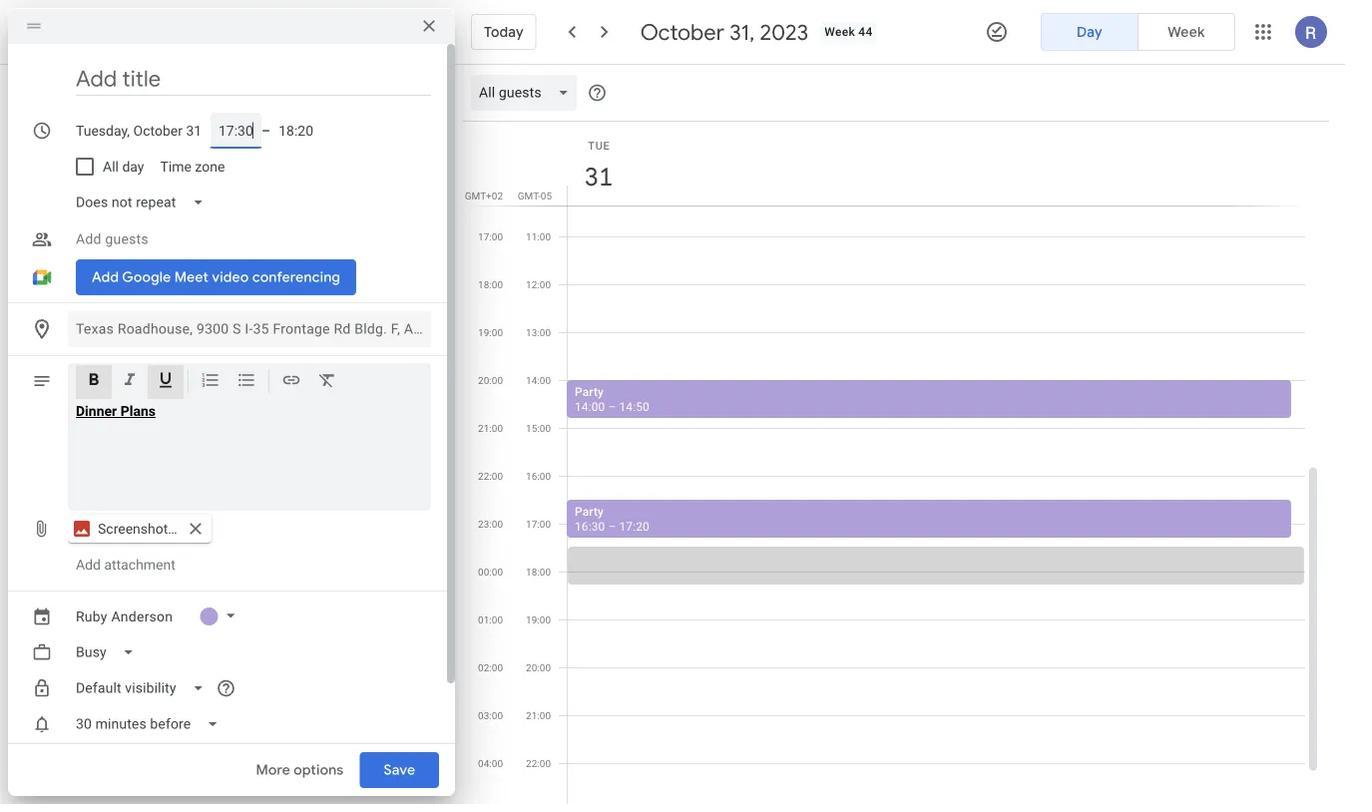 Task type: vqa. For each thing, say whether or not it's contained in the screenshot.
12 to the left
no



Task type: describe. For each thing, give the bounding box(es) containing it.
today button
[[471, 8, 537, 56]]

today
[[484, 23, 524, 41]]

dinner
[[76, 403, 117, 420]]

rd
[[334, 321, 351, 337]]

1 horizontal spatial 17:00
[[526, 518, 551, 530]]

17:20
[[619, 520, 650, 534]]

31
[[583, 160, 612, 193]]

week 44
[[825, 25, 873, 39]]

31 grid
[[463, 122, 1322, 805]]

underline image
[[156, 370, 176, 394]]

Start time text field
[[219, 119, 254, 143]]

all
[[103, 158, 119, 175]]

05
[[541, 190, 552, 202]]

31 column header
[[567, 122, 1306, 206]]

0 horizontal spatial 22:00
[[478, 470, 503, 482]]

usa
[[520, 321, 547, 337]]

01:00
[[478, 614, 503, 626]]

numbered list image
[[201, 370, 221, 394]]

16:00
[[526, 470, 551, 482]]

party for party 14:00 – 14:50
[[575, 385, 604, 399]]

15:00
[[526, 422, 551, 434]]

zone
[[195, 158, 225, 175]]

00:00
[[478, 566, 503, 578]]

0 horizontal spatial 17:00
[[478, 231, 503, 243]]

add attachment
[[76, 557, 176, 573]]

0 vertical spatial –
[[262, 123, 271, 139]]

13:00
[[526, 326, 551, 338]]

guests
[[105, 231, 149, 248]]

add guests button
[[68, 222, 431, 258]]

october 31, 2023
[[641, 18, 809, 46]]

bldg.
[[355, 321, 387, 337]]

Add title text field
[[76, 64, 431, 94]]

f,
[[391, 321, 401, 337]]

1 vertical spatial 21:00
[[526, 710, 551, 722]]

anderson
[[111, 608, 173, 625]]

time zone
[[160, 158, 225, 175]]

option group containing day
[[1041, 13, 1236, 51]]

31,
[[730, 18, 755, 46]]

party 14:00 – 14:50
[[575, 385, 650, 414]]

0 vertical spatial 20:00
[[478, 374, 503, 386]]

9300
[[197, 321, 229, 337]]

1 horizontal spatial 20:00
[[526, 662, 551, 674]]

tuesday, october 31 element
[[576, 154, 622, 200]]

texas roadhouse, 9300 s i-35 frontage rd bldg. f, austin, tx 78748, usa button
[[68, 311, 547, 347]]

add for add attachment
[[76, 557, 101, 573]]

14:50
[[619, 400, 650, 414]]

to element
[[262, 123, 271, 139]]

gmt+02
[[465, 190, 503, 202]]

Day radio
[[1041, 13, 1139, 51]]

02:00
[[478, 662, 503, 674]]

ruby
[[76, 608, 108, 625]]

attachment
[[104, 557, 176, 573]]

party for party 16:30 – 17:20
[[575, 505, 604, 519]]



Task type: locate. For each thing, give the bounding box(es) containing it.
Description text field
[[76, 403, 423, 503]]

week for week 44
[[825, 25, 856, 39]]

17:00 down gmt+02
[[478, 231, 503, 243]]

0 vertical spatial 14:00
[[526, 374, 551, 386]]

2 vertical spatial –
[[608, 520, 616, 534]]

1 vertical spatial 14:00
[[575, 400, 605, 414]]

party 16:30 – 17:20
[[575, 505, 650, 534]]

19:00 right tx
[[478, 326, 503, 338]]

1 add from the top
[[76, 231, 102, 248]]

Week radio
[[1138, 13, 1236, 51]]

add inside button
[[76, 557, 101, 573]]

22:00 right the '04:00'
[[526, 758, 551, 770]]

– for party 14:00 – 14:50
[[608, 400, 616, 414]]

add guests
[[76, 231, 149, 248]]

17:00
[[478, 231, 503, 243], [526, 518, 551, 530]]

21:00 left 15:00
[[478, 422, 503, 434]]

add inside dropdown button
[[76, 231, 102, 248]]

frontage
[[273, 321, 330, 337]]

1 horizontal spatial 18:00
[[526, 566, 551, 578]]

texas
[[76, 321, 114, 337]]

– inside party 14:00 – 14:50
[[608, 400, 616, 414]]

1 vertical spatial –
[[608, 400, 616, 414]]

0 horizontal spatial 19:00
[[478, 326, 503, 338]]

03:00
[[478, 710, 503, 722]]

17:00 down 16:00
[[526, 518, 551, 530]]

0 vertical spatial 18:00
[[478, 279, 503, 291]]

2 add from the top
[[76, 557, 101, 573]]

add left guests
[[76, 231, 102, 248]]

0 vertical spatial 19:00
[[478, 326, 503, 338]]

1 vertical spatial add
[[76, 557, 101, 573]]

– left the 17:20
[[608, 520, 616, 534]]

day
[[122, 158, 144, 175]]

week
[[1168, 23, 1206, 41], [825, 25, 856, 39]]

1 vertical spatial 17:00
[[526, 518, 551, 530]]

add for add guests
[[76, 231, 102, 248]]

2 party from the top
[[575, 505, 604, 519]]

0 horizontal spatial 14:00
[[526, 374, 551, 386]]

18:00 right 00:00
[[526, 566, 551, 578]]

21:00 right 03:00 in the bottom of the page
[[526, 710, 551, 722]]

22:00
[[478, 470, 503, 482], [526, 758, 551, 770]]

35
[[253, 321, 269, 337]]

add left the 'attachment'
[[76, 557, 101, 573]]

04:00
[[478, 758, 503, 770]]

1 vertical spatial party
[[575, 505, 604, 519]]

time zone button
[[152, 149, 233, 185]]

formatting options toolbar
[[68, 363, 431, 406]]

0 vertical spatial 17:00
[[478, 231, 503, 243]]

austin,
[[404, 321, 448, 337]]

dinner plans
[[76, 403, 156, 420]]

insert link image
[[282, 370, 301, 394]]

None field
[[471, 75, 586, 111], [68, 185, 220, 221], [68, 635, 151, 671], [68, 671, 220, 707], [68, 707, 235, 743], [471, 75, 586, 111], [68, 185, 220, 221], [68, 635, 151, 671], [68, 671, 220, 707], [68, 707, 235, 743]]

gmt-05
[[518, 190, 552, 202]]

all day
[[103, 158, 144, 175]]

11:00
[[526, 231, 551, 243]]

1 horizontal spatial week
[[1168, 23, 1206, 41]]

roadhouse,
[[118, 321, 193, 337]]

2023
[[760, 18, 809, 46]]

1 horizontal spatial 19:00
[[526, 614, 551, 626]]

1 vertical spatial 22:00
[[526, 758, 551, 770]]

plans
[[120, 403, 156, 420]]

i-
[[245, 321, 253, 337]]

party inside party 16:30 – 17:20
[[575, 505, 604, 519]]

week left 44
[[825, 25, 856, 39]]

20:00 down 78748,
[[478, 374, 503, 386]]

italic image
[[120, 370, 140, 394]]

– left 14:50 at left
[[608, 400, 616, 414]]

week for week
[[1168, 23, 1206, 41]]

week right day option
[[1168, 23, 1206, 41]]

18:00
[[478, 279, 503, 291], [526, 566, 551, 578]]

14:00 inside party 14:00 – 14:50
[[575, 400, 605, 414]]

20:00 right 02:00 at the bottom left
[[526, 662, 551, 674]]

22:00 left 16:00
[[478, 470, 503, 482]]

add attachment button
[[68, 547, 183, 583]]

1 horizontal spatial 22:00
[[526, 758, 551, 770]]

day
[[1077, 23, 1103, 41]]

0 horizontal spatial 18:00
[[478, 279, 503, 291]]

tue 31
[[583, 139, 612, 193]]

0 vertical spatial 21:00
[[478, 422, 503, 434]]

– right start time text box
[[262, 123, 271, 139]]

option group
[[1041, 13, 1236, 51]]

add
[[76, 231, 102, 248], [76, 557, 101, 573]]

19:00 right '01:00'
[[526, 614, 551, 626]]

– inside party 16:30 – 17:20
[[608, 520, 616, 534]]

october
[[641, 18, 725, 46]]

44
[[859, 25, 873, 39]]

– for party 16:30 – 17:20
[[608, 520, 616, 534]]

0 horizontal spatial week
[[825, 25, 856, 39]]

78748,
[[473, 321, 517, 337]]

Start date text field
[[76, 119, 203, 143]]

week inside week option
[[1168, 23, 1206, 41]]

1 vertical spatial 20:00
[[526, 662, 551, 674]]

16:30
[[575, 520, 605, 534]]

time
[[160, 158, 192, 175]]

19:00
[[478, 326, 503, 338], [526, 614, 551, 626]]

0 horizontal spatial 20:00
[[478, 374, 503, 386]]

bold image
[[84, 370, 104, 394]]

tx
[[452, 321, 469, 337]]

21:00
[[478, 422, 503, 434], [526, 710, 551, 722]]

remove formatting image
[[317, 370, 337, 394]]

1 vertical spatial 18:00
[[526, 566, 551, 578]]

1 party from the top
[[575, 385, 604, 399]]

1 horizontal spatial 14:00
[[575, 400, 605, 414]]

bulleted list image
[[237, 370, 257, 394]]

–
[[262, 123, 271, 139], [608, 400, 616, 414], [608, 520, 616, 534]]

0 vertical spatial add
[[76, 231, 102, 248]]

gmt-
[[518, 190, 541, 202]]

End time text field
[[279, 119, 314, 143]]

14:00 up 15:00
[[526, 374, 551, 386]]

party inside party 14:00 – 14:50
[[575, 385, 604, 399]]

14:00
[[526, 374, 551, 386], [575, 400, 605, 414]]

0 vertical spatial party
[[575, 385, 604, 399]]

14:00 left 14:50 at left
[[575, 400, 605, 414]]

1 vertical spatial 19:00
[[526, 614, 551, 626]]

s
[[233, 321, 241, 337]]

18:00 up 78748,
[[478, 279, 503, 291]]

tue
[[588, 139, 611, 152]]

party
[[575, 385, 604, 399], [575, 505, 604, 519]]

0 vertical spatial 22:00
[[478, 470, 503, 482]]

20:00
[[478, 374, 503, 386], [526, 662, 551, 674]]

12:00
[[526, 279, 551, 291]]

ruby anderson
[[76, 608, 173, 625]]

0 horizontal spatial 21:00
[[478, 422, 503, 434]]

23:00
[[478, 518, 503, 530]]

texas roadhouse, 9300 s i-35 frontage rd bldg. f, austin, tx 78748, usa
[[76, 321, 547, 337]]

1 horizontal spatial 21:00
[[526, 710, 551, 722]]



